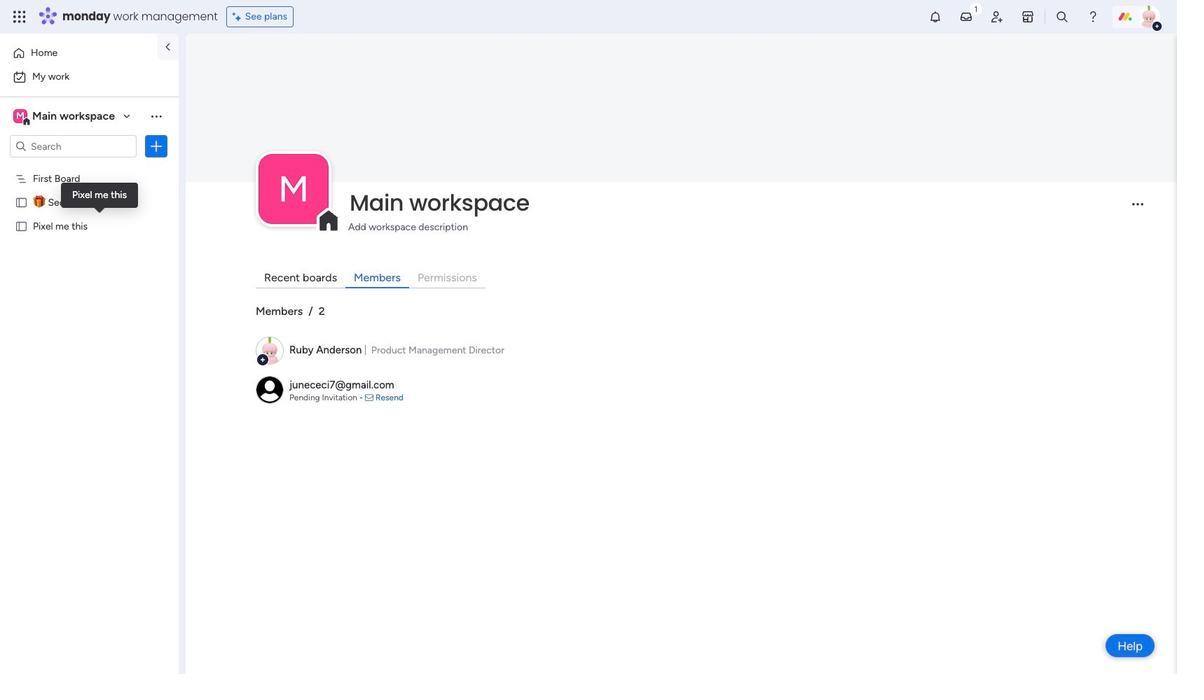 Task type: vqa. For each thing, say whether or not it's contained in the screenshot.
Search Everything icon
yes



Task type: locate. For each thing, give the bounding box(es) containing it.
0 vertical spatial option
[[8, 42, 149, 64]]

workspace image
[[259, 154, 329, 224]]

None field
[[346, 188, 1120, 218]]

workspace image
[[13, 109, 27, 124]]

options image
[[149, 139, 163, 153]]

list box
[[0, 164, 179, 427]]

v2 ellipsis image
[[1132, 203, 1143, 215]]

2 vertical spatial option
[[0, 166, 179, 168]]

workspace options image
[[149, 109, 163, 123]]

see plans image
[[232, 9, 245, 25]]

option
[[8, 42, 149, 64], [8, 66, 170, 88], [0, 166, 179, 168]]

update feed image
[[959, 10, 973, 24]]

monday marketplace image
[[1021, 10, 1035, 24]]

public board image
[[15, 219, 28, 233]]

workspace selection element
[[13, 108, 117, 126]]



Task type: describe. For each thing, give the bounding box(es) containing it.
public board image
[[15, 195, 28, 209]]

1 image
[[970, 1, 982, 16]]

ruby anderson image
[[1138, 6, 1160, 28]]

Search in workspace field
[[29, 138, 117, 154]]

select product image
[[13, 10, 27, 24]]

envelope o image
[[365, 394, 373, 402]]

help image
[[1086, 10, 1100, 24]]

1 vertical spatial option
[[8, 66, 170, 88]]

notifications image
[[928, 10, 942, 24]]

invite members image
[[990, 10, 1004, 24]]

search everything image
[[1055, 10, 1069, 24]]



